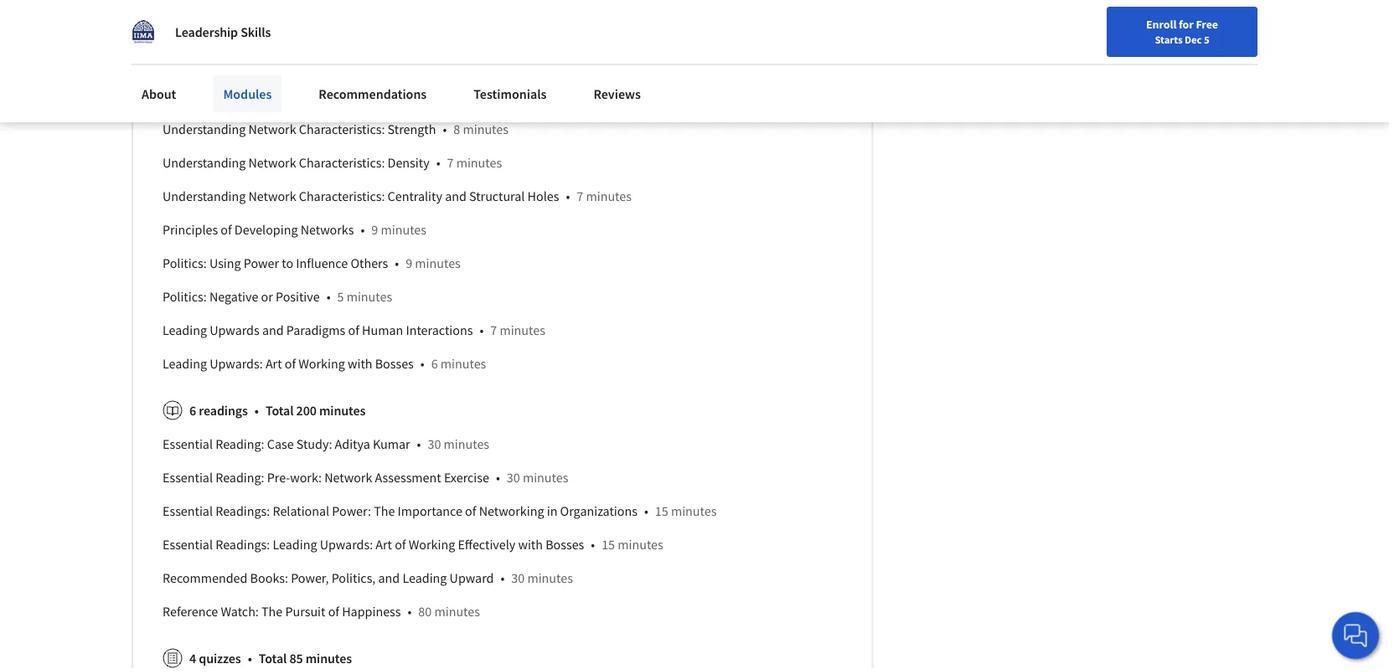 Task type: locate. For each thing, give the bounding box(es) containing it.
1 vertical spatial networks
[[300, 221, 354, 238]]

9
[[371, 221, 378, 238], [406, 255, 412, 272]]

politics: for politics: negative or positive
[[163, 288, 207, 305]]

200
[[296, 402, 317, 419]]

1 horizontal spatial working
[[409, 536, 455, 553]]

recommended books: power, politics, and leading upward • 30 minutes
[[163, 570, 573, 587]]

networks up influence
[[300, 221, 354, 238]]

0 vertical spatial the
[[374, 503, 395, 520]]

0 vertical spatial power:
[[223, 20, 262, 37]]

2 vertical spatial 6
[[189, 402, 196, 419]]

30 up networking
[[507, 469, 520, 486]]

characteristics: down the understanding network characteristics: strength • 8 minutes
[[299, 154, 385, 171]]

power: left conflicts
[[223, 20, 262, 37]]

0 horizontal spatial 15
[[602, 536, 615, 553]]

1 horizontal spatial 7
[[490, 322, 497, 339]]

2 vertical spatial 30
[[511, 570, 525, 587]]

bosses
[[375, 355, 414, 372], [546, 536, 584, 553]]

3 characteristics: from the top
[[299, 154, 385, 171]]

iima - iim ahmedabad image
[[132, 20, 155, 44]]

• right interactions
[[480, 322, 484, 339]]

power: down essential reading: pre-work: network assessment exercise • 30 minutes
[[332, 503, 371, 520]]

5 up leading upwards and paradigms of human interactions • 7 minutes
[[337, 288, 344, 305]]

the down essential reading: pre-work: network assessment exercise • 30 minutes
[[374, 503, 395, 520]]

networks down sources of power: conflicts and dominance
[[248, 54, 302, 71]]

leadership skills
[[175, 23, 271, 40]]

2 horizontal spatial 6
[[461, 54, 467, 71]]

8 right the breadth
[[450, 87, 457, 104]]

30 down effectively
[[511, 570, 525, 587]]

2 vertical spatial 7
[[490, 322, 497, 339]]

in
[[547, 503, 557, 520]]

and for centrality
[[445, 188, 466, 205]]

6
[[461, 54, 467, 71], [431, 355, 438, 372], [189, 402, 196, 419]]

1 vertical spatial upwards:
[[320, 536, 373, 553]]

1 vertical spatial 30
[[507, 469, 520, 486]]

reading: down readings
[[215, 436, 264, 453]]

of down paradigms
[[285, 355, 296, 372]]

1 vertical spatial 8
[[453, 121, 460, 138]]

85
[[289, 650, 303, 667]]

15 for organizations
[[655, 503, 668, 520]]

leading up 80 on the left bottom of the page
[[402, 570, 447, 587]]

7
[[447, 154, 454, 171], [577, 188, 583, 205], [490, 322, 497, 339]]

understanding network characteristics: density • 7 minutes
[[163, 154, 502, 171]]

readings
[[199, 402, 248, 419]]

characteristics: for strength
[[299, 121, 385, 138]]

1 understanding from the top
[[163, 54, 246, 71]]

1 horizontal spatial 6
[[431, 355, 438, 372]]

4 characteristics: from the top
[[299, 188, 385, 205]]

understanding for understanding network characteristics: strength
[[163, 121, 246, 138]]

8
[[450, 87, 457, 104], [453, 121, 460, 138]]

principles
[[163, 221, 218, 238]]

15 for bosses
[[602, 536, 615, 553]]

7 right holes at the left top
[[577, 188, 583, 205]]

of up using
[[221, 221, 232, 238]]

0 vertical spatial readings:
[[215, 503, 270, 520]]

art
[[265, 355, 282, 372], [376, 536, 392, 553]]

and right centrality
[[445, 188, 466, 205]]

0 horizontal spatial 7
[[447, 154, 454, 171]]

1 horizontal spatial 15
[[655, 503, 668, 520]]

total
[[265, 402, 294, 419], [259, 650, 287, 667]]

total for total 85 minutes
[[259, 650, 287, 667]]

art up • total 200 minutes
[[265, 355, 282, 372]]

4 quizzes
[[189, 650, 241, 667]]

1 vertical spatial total
[[259, 650, 287, 667]]

network for understanding network characteristics: strength
[[248, 121, 296, 138]]

free
[[1196, 17, 1218, 32]]

upwards: up politics,
[[320, 536, 373, 553]]

characteristics: up understanding network characteristics: density • 7 minutes
[[299, 121, 385, 138]]

study:
[[296, 436, 332, 453]]

understanding networks and their characteristics • 6 minutes
[[163, 54, 516, 71]]

• right density
[[436, 154, 440, 171]]

and up 'understanding networks and their characteristics • 6 minutes'
[[317, 20, 338, 37]]

essential readings: relational power: the importance of networking in organizations • 15 minutes
[[163, 503, 717, 520]]

case
[[267, 436, 294, 453]]

4 understanding from the top
[[163, 154, 246, 171]]

6 left readings
[[189, 402, 196, 419]]

2 horizontal spatial 7
[[577, 188, 583, 205]]

1 readings: from the top
[[215, 503, 270, 520]]

importance
[[398, 503, 462, 520]]

recommendations
[[319, 85, 427, 102]]

2 reading: from the top
[[215, 469, 264, 486]]

dominance
[[341, 20, 405, 37]]

networks
[[248, 54, 302, 71], [300, 221, 354, 238]]

politics: left negative
[[163, 288, 207, 305]]

0 vertical spatial bosses
[[375, 355, 414, 372]]

None search field
[[239, 10, 641, 44]]

conflicts
[[265, 20, 314, 37]]

5 for •
[[337, 288, 344, 305]]

understanding network characteristics: strength • 8 minutes
[[163, 121, 508, 138]]

1 characteristics: from the top
[[299, 87, 385, 104]]

and
[[317, 20, 338, 37], [305, 54, 326, 71], [445, 188, 466, 205], [262, 322, 284, 339], [378, 570, 400, 587]]

0 vertical spatial 5
[[1204, 33, 1209, 46]]

bosses down in
[[546, 536, 584, 553]]

of right pursuit
[[328, 603, 339, 620]]

0 horizontal spatial the
[[261, 603, 283, 620]]

1 politics: from the top
[[163, 255, 207, 272]]

2 understanding from the top
[[163, 87, 246, 104]]

to
[[282, 255, 293, 272]]

1 vertical spatial politics:
[[163, 288, 207, 305]]

0 horizontal spatial upwards:
[[210, 355, 263, 372]]

with
[[348, 355, 372, 372], [518, 536, 543, 553]]

working
[[298, 355, 345, 372], [409, 536, 455, 553]]

4 essential from the top
[[163, 536, 213, 553]]

upwards: down the upwards
[[210, 355, 263, 372]]

politics:
[[163, 255, 207, 272], [163, 288, 207, 305]]

density
[[388, 154, 429, 171]]

1 horizontal spatial power:
[[332, 503, 371, 520]]

0 vertical spatial 15
[[655, 503, 668, 520]]

politics: for politics: using power to influence others
[[163, 255, 207, 272]]

5 inside enroll for free starts dec 5
[[1204, 33, 1209, 46]]

7 right density
[[447, 154, 454, 171]]

essential reading: pre-work: network assessment exercise • 30 minutes
[[163, 469, 568, 486]]

testimonials link
[[464, 75, 557, 112]]

0 vertical spatial upwards:
[[210, 355, 263, 372]]

5
[[1204, 33, 1209, 46], [337, 288, 344, 305]]

0 horizontal spatial 9
[[371, 221, 378, 238]]

0 horizontal spatial 6
[[189, 402, 196, 419]]

6 up 8 minutes
[[461, 54, 467, 71]]

0 horizontal spatial 5
[[337, 288, 344, 305]]

1 horizontal spatial art
[[376, 536, 392, 553]]

1 vertical spatial reading:
[[215, 469, 264, 486]]

essential for essential readings: leading upwards: art of working effectively with bosses
[[163, 536, 213, 553]]

• right readings
[[255, 402, 259, 419]]

• right the "others"
[[395, 255, 399, 272]]

0 vertical spatial politics:
[[163, 255, 207, 272]]

and down politics: negative or positive • 5 minutes
[[262, 322, 284, 339]]

reading:
[[215, 436, 264, 453], [215, 469, 264, 486]]

2 politics: from the top
[[163, 288, 207, 305]]

0 vertical spatial total
[[265, 402, 294, 419]]

0 horizontal spatial working
[[298, 355, 345, 372]]

1 horizontal spatial bosses
[[546, 536, 584, 553]]

minutes
[[470, 54, 516, 71], [459, 87, 505, 104], [463, 121, 508, 138], [456, 154, 502, 171], [586, 188, 632, 205], [381, 221, 426, 238], [415, 255, 461, 272], [347, 288, 392, 305], [500, 322, 545, 339], [441, 355, 486, 372], [319, 402, 366, 419], [444, 436, 489, 453], [523, 469, 568, 486], [671, 503, 717, 520], [618, 536, 663, 553], [527, 570, 573, 587], [434, 603, 480, 620], [306, 650, 352, 667]]

principles of developing networks • 9 minutes
[[163, 221, 426, 238]]

6 down interactions
[[431, 355, 438, 372]]

5 understanding from the top
[[163, 188, 246, 205]]

for
[[1179, 17, 1194, 32]]

of right sources
[[210, 20, 221, 37]]

15 down organizations
[[602, 536, 615, 553]]

readings:
[[215, 503, 270, 520], [215, 536, 270, 553]]

• right quizzes
[[248, 650, 252, 667]]

7 right interactions
[[490, 322, 497, 339]]

1 vertical spatial 7
[[577, 188, 583, 205]]

1 vertical spatial 9
[[406, 255, 412, 272]]

3 understanding from the top
[[163, 121, 246, 138]]

art up recommended books: power, politics, and leading upward • 30 minutes
[[376, 536, 392, 553]]

with down networking
[[518, 536, 543, 553]]

about link
[[132, 75, 186, 112]]

5 right dec
[[1204, 33, 1209, 46]]

politics: using power to influence others • 9 minutes
[[163, 255, 461, 272]]

1 vertical spatial with
[[518, 536, 543, 553]]

15 right organizations
[[655, 503, 668, 520]]

• up the "others"
[[361, 221, 365, 238]]

1 horizontal spatial upwards:
[[320, 536, 373, 553]]

• right positive
[[326, 288, 331, 305]]

9 up the "others"
[[371, 221, 378, 238]]

understanding
[[163, 54, 246, 71], [163, 87, 246, 104], [163, 121, 246, 138], [163, 154, 246, 171], [163, 188, 246, 205]]

9 right the "others"
[[406, 255, 412, 272]]

the
[[374, 503, 395, 520], [261, 603, 283, 620]]

readings: for leading
[[215, 536, 270, 553]]

working down "importance"
[[409, 536, 455, 553]]

reading: for pre-
[[215, 469, 264, 486]]

1 reading: from the top
[[215, 436, 264, 453]]

3 essential from the top
[[163, 503, 213, 520]]

characteristics:
[[299, 87, 385, 104], [299, 121, 385, 138], [299, 154, 385, 171], [299, 188, 385, 205]]

1 vertical spatial the
[[261, 603, 283, 620]]

1 vertical spatial 15
[[602, 536, 615, 553]]

• right organizations
[[644, 503, 648, 520]]

and right politics,
[[378, 570, 400, 587]]

1 essential from the top
[[163, 436, 213, 453]]

leadership
[[175, 23, 238, 40]]

essential for essential reading: case study: aditya kumar
[[163, 436, 213, 453]]

2 essential from the top
[[163, 469, 213, 486]]

about
[[142, 85, 176, 102]]

sources of power: conflicts and dominance
[[163, 20, 405, 37]]

2 readings: from the top
[[215, 536, 270, 553]]

1 vertical spatial 5
[[337, 288, 344, 305]]

• right strength
[[443, 121, 447, 138]]

30 up assessment
[[428, 436, 441, 453]]

0 vertical spatial reading:
[[215, 436, 264, 453]]

reading: for case
[[215, 436, 264, 453]]

0 vertical spatial working
[[298, 355, 345, 372]]

aditya
[[335, 436, 370, 453]]

0 vertical spatial art
[[265, 355, 282, 372]]

total left 200
[[265, 402, 294, 419]]

•
[[450, 54, 454, 71], [443, 121, 447, 138], [436, 154, 440, 171], [566, 188, 570, 205], [361, 221, 365, 238], [395, 255, 399, 272], [326, 288, 331, 305], [480, 322, 484, 339], [420, 355, 424, 372], [255, 402, 259, 419], [417, 436, 421, 453], [496, 469, 500, 486], [644, 503, 648, 520], [591, 536, 595, 553], [501, 570, 505, 587], [408, 603, 412, 620], [248, 650, 252, 667]]

politics: down 'principles'
[[163, 255, 207, 272]]

15
[[655, 503, 668, 520], [602, 536, 615, 553]]

skills
[[241, 23, 271, 40]]

organizations
[[560, 503, 637, 520]]

0 vertical spatial with
[[348, 355, 372, 372]]

and left their
[[305, 54, 326, 71]]

8 down 8 minutes
[[453, 121, 460, 138]]

exercise
[[444, 469, 489, 486]]

the right watch:
[[261, 603, 283, 620]]

0 vertical spatial 9
[[371, 221, 378, 238]]

2 characteristics: from the top
[[299, 121, 385, 138]]

with down leading upwards and paradigms of human interactions • 7 minutes
[[348, 355, 372, 372]]

readings: up the books:
[[215, 536, 270, 553]]

1 horizontal spatial the
[[374, 503, 395, 520]]

bosses down the human
[[375, 355, 414, 372]]

30 for upward
[[511, 570, 525, 587]]

readings: down pre-
[[215, 503, 270, 520]]

total left 85 at bottom
[[259, 650, 287, 667]]

1 vertical spatial readings:
[[215, 536, 270, 553]]

pursuit
[[285, 603, 325, 620]]

characteristics: for breadth
[[299, 87, 385, 104]]

1 horizontal spatial 5
[[1204, 33, 1209, 46]]

1 vertical spatial art
[[376, 536, 392, 553]]

characteristics: down their
[[299, 87, 385, 104]]

characteristics: down understanding network characteristics: density • 7 minutes
[[299, 188, 385, 205]]

reading: left pre-
[[215, 469, 264, 486]]

networking
[[479, 503, 544, 520]]

working down paradigms
[[298, 355, 345, 372]]

• right holes at the left top
[[566, 188, 570, 205]]

understanding network characteristics: breadth
[[163, 87, 432, 104]]

1 vertical spatial bosses
[[546, 536, 584, 553]]



Task type: vqa. For each thing, say whether or not it's contained in the screenshot.
projects
no



Task type: describe. For each thing, give the bounding box(es) containing it.
characteristics: for centrality
[[299, 188, 385, 205]]

8 minutes
[[450, 87, 505, 104]]

or
[[261, 288, 273, 305]]

reviews link
[[583, 75, 651, 112]]

0 vertical spatial 6
[[461, 54, 467, 71]]

paradigms
[[286, 322, 345, 339]]

5 for dec
[[1204, 33, 1209, 46]]

modules
[[223, 85, 272, 102]]

books:
[[250, 570, 288, 587]]

show notifications image
[[1163, 21, 1183, 41]]

reference
[[163, 603, 218, 620]]

1 horizontal spatial 9
[[406, 255, 412, 272]]

their
[[329, 54, 358, 71]]

and for conflicts
[[317, 20, 338, 37]]

1 vertical spatial power:
[[332, 503, 371, 520]]

structural
[[469, 188, 525, 205]]

politics,
[[331, 570, 376, 587]]

essential reading: case study: aditya kumar • 30 minutes
[[163, 436, 489, 453]]

4
[[189, 650, 196, 667]]

watch:
[[221, 603, 259, 620]]

essential readings: leading upwards: art of working effectively with bosses • 15 minutes
[[163, 536, 663, 553]]

understanding for understanding network characteristics: density
[[163, 154, 246, 171]]

6 readings
[[189, 402, 248, 419]]

negative
[[209, 288, 258, 305]]

using
[[209, 255, 241, 272]]

kumar
[[373, 436, 410, 453]]

strength
[[388, 121, 436, 138]]

happiness
[[342, 603, 401, 620]]

1 vertical spatial working
[[409, 536, 455, 553]]

enroll for free starts dec 5
[[1146, 17, 1218, 46]]

dec
[[1185, 33, 1202, 46]]

0 vertical spatial 8
[[450, 87, 457, 104]]

upward
[[450, 570, 494, 587]]

1 vertical spatial 6
[[431, 355, 438, 372]]

english button
[[1037, 0, 1139, 54]]

essential for essential readings: relational power: the importance of networking in organizations
[[163, 503, 213, 520]]

• right exercise
[[496, 469, 500, 486]]

total for total 200 minutes
[[265, 402, 294, 419]]

upwards
[[210, 322, 259, 339]]

0 horizontal spatial power:
[[223, 20, 262, 37]]

0 horizontal spatial with
[[348, 355, 372, 372]]

pre-
[[267, 469, 290, 486]]

effectively
[[458, 536, 515, 553]]

power
[[244, 255, 279, 272]]

0 vertical spatial 7
[[447, 154, 454, 171]]

leading upwards: art of working with bosses • 6 minutes
[[163, 355, 486, 372]]

politics: negative or positive • 5 minutes
[[163, 288, 392, 305]]

7 for holes
[[577, 188, 583, 205]]

understanding network characteristics: centrality and structural holes • 7 minutes
[[163, 188, 632, 205]]

• up 8 minutes
[[450, 54, 454, 71]]

interactions
[[406, 322, 473, 339]]

power,
[[291, 570, 329, 587]]

understanding for understanding networks and their characteristics
[[163, 54, 246, 71]]

readings: for relational
[[215, 503, 270, 520]]

• right the kumar
[[417, 436, 421, 453]]

modules link
[[213, 75, 282, 112]]

• total 85 minutes
[[248, 650, 352, 667]]

testimonials
[[474, 85, 547, 102]]

chat with us image
[[1342, 622, 1369, 649]]

influence
[[296, 255, 348, 272]]

network for understanding network characteristics: centrality and structural holes
[[248, 188, 296, 205]]

30 for exercise
[[507, 469, 520, 486]]

leading down relational
[[273, 536, 317, 553]]

reference watch: the pursuit of happiness • 80 minutes
[[163, 603, 480, 620]]

and for politics,
[[378, 570, 400, 587]]

0 vertical spatial networks
[[248, 54, 302, 71]]

80
[[418, 603, 432, 620]]

0 horizontal spatial bosses
[[375, 355, 414, 372]]

assessment
[[375, 469, 441, 486]]

enroll
[[1146, 17, 1176, 32]]

• total 200 minutes
[[255, 402, 366, 419]]

leading up the 6 readings
[[163, 355, 207, 372]]

• down organizations
[[591, 536, 595, 553]]

recommendations link
[[309, 75, 437, 112]]

of down "importance"
[[395, 536, 406, 553]]

of left the human
[[348, 322, 359, 339]]

human
[[362, 322, 403, 339]]

of down exercise
[[465, 503, 476, 520]]

others
[[351, 255, 388, 272]]

developing
[[234, 221, 298, 238]]

0 vertical spatial 30
[[428, 436, 441, 453]]

recommended
[[163, 570, 248, 587]]

• right upward
[[501, 570, 505, 587]]

reviews
[[594, 85, 641, 102]]

starts
[[1155, 33, 1183, 46]]

centrality
[[388, 188, 442, 205]]

sources
[[163, 20, 207, 37]]

characteristics: for density
[[299, 154, 385, 171]]

holes
[[527, 188, 559, 205]]

english
[[1068, 19, 1108, 36]]

work:
[[290, 469, 322, 486]]

characteristics
[[360, 54, 443, 71]]

positive
[[276, 288, 320, 305]]

leading left the upwards
[[163, 322, 207, 339]]

• down interactions
[[420, 355, 424, 372]]

1 horizontal spatial with
[[518, 536, 543, 553]]

relational
[[273, 503, 329, 520]]

7 for interactions
[[490, 322, 497, 339]]

quizzes
[[199, 650, 241, 667]]

breadth
[[388, 87, 432, 104]]

• left 80 on the left bottom of the page
[[408, 603, 412, 620]]

essential for essential reading: pre-work: network assessment exercise
[[163, 469, 213, 486]]

0 horizontal spatial art
[[265, 355, 282, 372]]

leading upwards and paradigms of human interactions • 7 minutes
[[163, 322, 545, 339]]

network for understanding network characteristics: density
[[248, 154, 296, 171]]

understanding for understanding network characteristics: centrality and structural holes
[[163, 188, 246, 205]]



